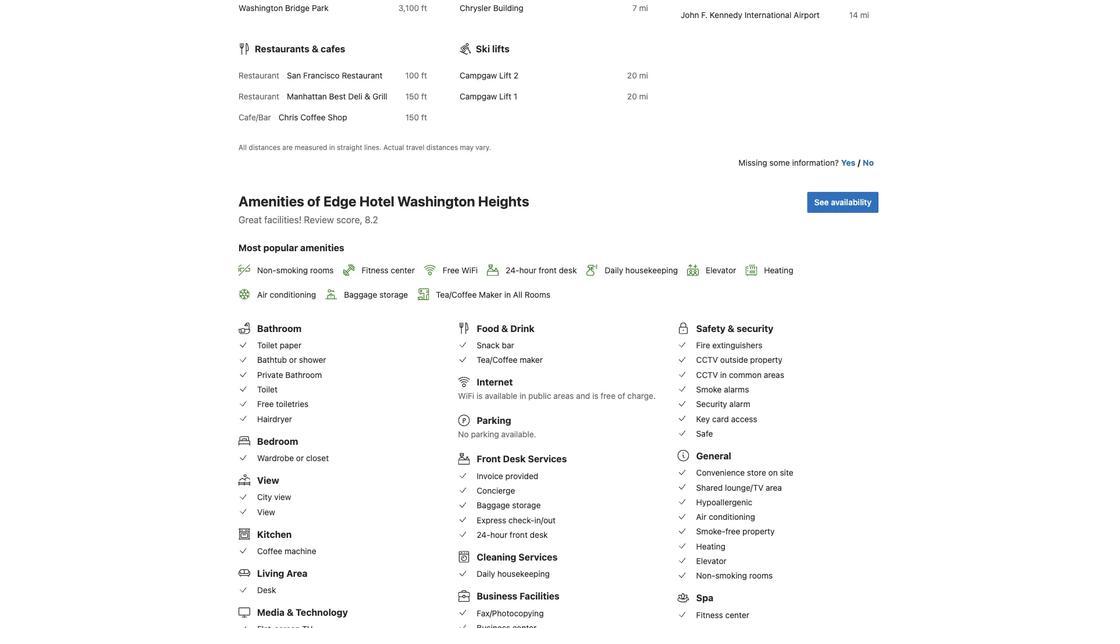 Task type: describe. For each thing, give the bounding box(es) containing it.
on
[[768, 468, 778, 478]]

1 vertical spatial non-smoking rooms
[[696, 571, 773, 581]]

1 vertical spatial desk
[[530, 530, 548, 540]]

0 horizontal spatial smoking
[[276, 266, 308, 275]]

0 vertical spatial bathroom
[[257, 323, 302, 334]]

are
[[282, 143, 293, 151]]

may
[[460, 143, 474, 151]]

card
[[712, 414, 729, 424]]

1 horizontal spatial rooms
[[749, 571, 773, 581]]

hypoallergenic
[[696, 498, 753, 507]]

property for cctv outside property
[[750, 355, 783, 365]]

availability
[[831, 197, 872, 207]]

security
[[696, 399, 727, 409]]

wardrobe
[[257, 453, 294, 463]]

toilet for toilet
[[257, 385, 278, 394]]

1 vertical spatial conditioning
[[709, 512, 755, 522]]

property for smoke-free property
[[743, 527, 775, 537]]

tea/coffee for tea/coffee maker in all rooms
[[436, 290, 477, 299]]

1 distances from the left
[[249, 143, 280, 151]]

0 vertical spatial washington
[[239, 3, 283, 13]]

toilet paper
[[257, 341, 301, 350]]

rooms
[[525, 290, 550, 299]]

mi for john f. kennedy international airport
[[860, 10, 869, 20]]

campgaw lift 2
[[460, 71, 518, 80]]

1 horizontal spatial desk
[[559, 266, 577, 275]]

smoke-
[[696, 527, 725, 537]]

private bathroom
[[257, 370, 322, 380]]

travel
[[406, 143, 424, 151]]

1 horizontal spatial no
[[863, 158, 874, 167]]

0 vertical spatial all
[[239, 143, 247, 151]]

0 horizontal spatial rooms
[[310, 266, 334, 275]]

hairdryer
[[257, 414, 292, 424]]

1 vertical spatial elevator
[[696, 556, 727, 566]]

& for restaurants & cafes
[[312, 43, 319, 54]]

1 vertical spatial desk
[[257, 586, 276, 595]]

parking
[[477, 415, 511, 426]]

0 horizontal spatial baggage
[[344, 290, 377, 299]]

1 vertical spatial services
[[519, 552, 558, 563]]

cleaning services
[[477, 552, 558, 563]]

and
[[576, 391, 590, 401]]

safety
[[696, 323, 726, 334]]

cctv outside property
[[696, 355, 783, 365]]

cafes
[[321, 43, 345, 54]]

free wifi
[[443, 266, 478, 275]]

restaurants & cafes
[[255, 43, 345, 54]]

100 ft
[[405, 71, 427, 80]]

20 mi for 1
[[627, 92, 648, 101]]

internet
[[477, 377, 513, 388]]

no parking available.
[[458, 430, 536, 439]]

1 vertical spatial hour
[[490, 530, 507, 540]]

1 vertical spatial of
[[618, 391, 625, 401]]

most popular amenities
[[239, 242, 344, 253]]

1 horizontal spatial daily housekeeping
[[605, 266, 678, 275]]

1 vertical spatial fitness center
[[696, 610, 749, 620]]

parking
[[471, 430, 499, 439]]

chrysler
[[460, 3, 491, 13]]

private
[[257, 370, 283, 380]]

cctv for cctv in common areas
[[696, 370, 718, 380]]

fax/photocopying
[[477, 609, 544, 618]]

0 horizontal spatial areas
[[553, 391, 574, 401]]

city
[[257, 493, 272, 502]]

1 vertical spatial daily
[[477, 569, 495, 579]]

0 vertical spatial front
[[539, 266, 557, 275]]

2 is from the left
[[592, 391, 598, 401]]

or for wardrobe
[[296, 453, 304, 463]]

1
[[514, 92, 517, 101]]

1 horizontal spatial air
[[696, 512, 707, 522]]

0 horizontal spatial baggage storage
[[344, 290, 408, 299]]

0 vertical spatial air
[[257, 290, 268, 299]]

restaurant for san francisco restaurant
[[239, 71, 279, 80]]

1 vertical spatial baggage storage
[[477, 501, 541, 510]]

john
[[681, 10, 699, 20]]

1 vertical spatial wifi
[[458, 391, 474, 401]]

shared
[[696, 483, 723, 492]]

drink
[[510, 323, 535, 334]]

20 for campgaw lift 2
[[627, 71, 637, 80]]

amenities
[[239, 193, 304, 209]]

1 view from the top
[[257, 475, 279, 486]]

washington bridge park
[[239, 3, 329, 13]]

cctv in common areas
[[696, 370, 784, 380]]

kitchen
[[257, 529, 292, 540]]

building
[[493, 3, 524, 13]]

maker
[[479, 290, 502, 299]]

0 vertical spatial services
[[528, 454, 567, 465]]

convenience store on site
[[696, 468, 793, 478]]

see availability
[[814, 197, 872, 207]]

common
[[729, 370, 762, 380]]

1 vertical spatial non-
[[696, 571, 715, 581]]

free toiletries
[[257, 399, 309, 409]]

hotel
[[359, 193, 394, 209]]

14
[[849, 10, 858, 20]]

0 vertical spatial hour
[[519, 266, 536, 275]]

smoke
[[696, 385, 722, 394]]

0 horizontal spatial fitness
[[362, 266, 389, 275]]

outside
[[720, 355, 748, 365]]

business
[[477, 591, 517, 602]]

site
[[780, 468, 793, 478]]

score,
[[336, 214, 362, 225]]

& for safety & security
[[728, 323, 735, 334]]

0 vertical spatial coffee
[[300, 113, 326, 122]]

0 vertical spatial 24-
[[506, 266, 519, 275]]

restaurants
[[255, 43, 310, 54]]

0 vertical spatial 24-hour front desk
[[506, 266, 577, 275]]

ft for manhattan best deli & grill
[[421, 92, 427, 101]]

1 vertical spatial 24-hour front desk
[[477, 530, 548, 540]]

san francisco restaurant
[[287, 71, 383, 80]]

1 horizontal spatial heating
[[764, 266, 793, 275]]

0 horizontal spatial fitness center
[[362, 266, 415, 275]]

in left public
[[520, 391, 526, 401]]

business facilities
[[477, 591, 560, 602]]

alarm
[[729, 399, 750, 409]]

1 vertical spatial bathroom
[[285, 370, 322, 380]]

bathtub or shower
[[257, 355, 326, 365]]

0 vertical spatial wifi
[[462, 266, 478, 275]]

ski
[[476, 43, 490, 54]]

living
[[257, 568, 284, 579]]

deli
[[348, 92, 362, 101]]

1 vertical spatial smoking
[[715, 571, 747, 581]]

7 mi
[[633, 3, 648, 13]]

& for media & technology
[[287, 607, 294, 618]]

safe
[[696, 429, 713, 439]]

store
[[747, 468, 766, 478]]

food
[[477, 323, 499, 334]]

0 vertical spatial free
[[601, 391, 616, 401]]

0 horizontal spatial non-smoking rooms
[[257, 266, 334, 275]]

1 vertical spatial coffee
[[257, 546, 282, 556]]

food & drink
[[477, 323, 535, 334]]

missing
[[739, 158, 767, 167]]

tea/coffee maker in all rooms
[[436, 290, 550, 299]]

1 horizontal spatial daily
[[605, 266, 623, 275]]

lift for 2
[[499, 71, 511, 80]]

0 horizontal spatial center
[[391, 266, 415, 275]]

vary.
[[476, 143, 491, 151]]

missing some information? yes / no
[[739, 158, 874, 167]]

coffee machine
[[257, 546, 316, 556]]

1 vertical spatial all
[[513, 290, 522, 299]]



Task type: vqa. For each thing, say whether or not it's contained in the screenshot.


Task type: locate. For each thing, give the bounding box(es) containing it.
ft up travel
[[421, 113, 427, 122]]

great
[[239, 214, 262, 225]]

0 horizontal spatial distances
[[249, 143, 280, 151]]

0 vertical spatial no
[[863, 158, 874, 167]]

storage
[[380, 290, 408, 299], [512, 501, 541, 510]]

1 horizontal spatial non-smoking rooms
[[696, 571, 773, 581]]

areas right common
[[764, 370, 784, 380]]

ft down the 100 ft
[[421, 92, 427, 101]]

restaurant for manhattan best deli & grill
[[239, 92, 279, 101]]

fitness down spa
[[696, 610, 723, 620]]

in up smoke alarms
[[720, 370, 727, 380]]

24- down express
[[477, 530, 490, 540]]

hour down express
[[490, 530, 507, 540]]

ft right "3,100"
[[421, 3, 427, 13]]

front up rooms
[[539, 266, 557, 275]]

1 vertical spatial view
[[257, 507, 275, 517]]

is down internet
[[477, 391, 483, 401]]

chris
[[279, 113, 298, 122]]

& up fire extinguishers
[[728, 323, 735, 334]]

0 vertical spatial heating
[[764, 266, 793, 275]]

1 horizontal spatial is
[[592, 391, 598, 401]]

1 horizontal spatial all
[[513, 290, 522, 299]]

washington left bridge
[[239, 3, 283, 13]]

0 vertical spatial center
[[391, 266, 415, 275]]

view
[[274, 493, 291, 502]]

technology
[[296, 607, 348, 618]]

1 horizontal spatial housekeeping
[[625, 266, 678, 275]]

mi for chrysler building
[[639, 3, 648, 13]]

international
[[745, 10, 792, 20]]

& for food & drink
[[501, 323, 508, 334]]

1 vertical spatial free
[[725, 527, 740, 537]]

hour up rooms
[[519, 266, 536, 275]]

lines.
[[364, 143, 381, 151]]

smoking down smoke-free property
[[715, 571, 747, 581]]

2 150 ft from the top
[[405, 113, 427, 122]]

0 vertical spatial 20 mi
[[627, 71, 648, 80]]

0 vertical spatial desk
[[503, 454, 526, 465]]

property down hypoallergenic
[[743, 527, 775, 537]]

restaurant up 'cafe/bar'
[[239, 92, 279, 101]]

20 mi for 2
[[627, 71, 648, 80]]

key card access
[[696, 414, 757, 424]]

1 vertical spatial toilet
[[257, 385, 278, 394]]

1 horizontal spatial baggage
[[477, 501, 510, 510]]

mi for campgaw lift 1
[[639, 92, 648, 101]]

chris coffee shop
[[279, 113, 347, 122]]

150 ft for chris coffee shop
[[405, 113, 427, 122]]

or left closet
[[296, 453, 304, 463]]

& left cafes
[[312, 43, 319, 54]]

2 view from the top
[[257, 507, 275, 517]]

& right "media"
[[287, 607, 294, 618]]

2 cctv from the top
[[696, 370, 718, 380]]

2 20 from the top
[[627, 92, 637, 101]]

toilet
[[257, 341, 278, 350], [257, 385, 278, 394]]

front desk services
[[477, 454, 567, 465]]

in left straight
[[329, 143, 335, 151]]

cctv down fire
[[696, 355, 718, 365]]

restaurant left san
[[239, 71, 279, 80]]

0 vertical spatial or
[[289, 355, 297, 365]]

all left rooms
[[513, 290, 522, 299]]

areas left and
[[553, 391, 574, 401]]

mi for campgaw lift 2
[[639, 71, 648, 80]]

fitness center down 8.2
[[362, 266, 415, 275]]

charge.
[[628, 391, 656, 401]]

campgaw down campgaw lift 2
[[460, 92, 497, 101]]

see
[[814, 197, 829, 207]]

wifi up tea/coffee maker in all rooms at the left top of page
[[462, 266, 478, 275]]

1 horizontal spatial distances
[[426, 143, 458, 151]]

1 horizontal spatial air conditioning
[[696, 512, 755, 522]]

0 vertical spatial fitness
[[362, 266, 389, 275]]

0 vertical spatial daily housekeeping
[[605, 266, 678, 275]]

of inside amenities of edge hotel washington heights great facilities! review score, 8.2
[[307, 193, 320, 209]]

non- down popular on the left of the page
[[257, 266, 276, 275]]

francisco
[[303, 71, 340, 80]]

key
[[696, 414, 710, 424]]

fire
[[696, 341, 710, 350]]

1 cctv from the top
[[696, 355, 718, 365]]

fitness
[[362, 266, 389, 275], [696, 610, 723, 620]]

shower
[[299, 355, 326, 365]]

of left charge.
[[618, 391, 625, 401]]

chrysler building
[[460, 3, 524, 13]]

1 vertical spatial tea/coffee
[[477, 355, 518, 365]]

rooms
[[310, 266, 334, 275], [749, 571, 773, 581]]

toilet up bathtub
[[257, 341, 278, 350]]

campgaw for campgaw lift 1
[[460, 92, 497, 101]]

center
[[391, 266, 415, 275], [725, 610, 749, 620]]

1 150 from the top
[[405, 92, 419, 101]]

yes button
[[841, 157, 856, 169]]

0 horizontal spatial no
[[458, 430, 469, 439]]

tea/coffee down free wifi
[[436, 290, 477, 299]]

best
[[329, 92, 346, 101]]

lift for 1
[[499, 92, 511, 101]]

1 20 mi from the top
[[627, 71, 648, 80]]

1 vertical spatial baggage
[[477, 501, 510, 510]]

24-hour front desk down express check-in/out
[[477, 530, 548, 540]]

2 toilet from the top
[[257, 385, 278, 394]]

air conditioning down hypoallergenic
[[696, 512, 755, 522]]

express
[[477, 515, 506, 525]]

tea/coffee for tea/coffee maker
[[477, 355, 518, 365]]

2 20 mi from the top
[[627, 92, 648, 101]]

distances
[[249, 143, 280, 151], [426, 143, 458, 151]]

0 vertical spatial lift
[[499, 71, 511, 80]]

150 ft down the 100 ft
[[405, 92, 427, 101]]

3 ft from the top
[[421, 92, 427, 101]]

1 20 from the top
[[627, 71, 637, 80]]

2 150 from the top
[[405, 113, 419, 122]]

shop
[[328, 113, 347, 122]]

150 for manhattan best deli & grill
[[405, 92, 419, 101]]

bridge
[[285, 3, 310, 13]]

1 horizontal spatial non-
[[696, 571, 715, 581]]

front down express check-in/out
[[510, 530, 528, 540]]

tea/coffee down snack bar
[[477, 355, 518, 365]]

bathtub
[[257, 355, 287, 365]]

& right food
[[501, 323, 508, 334]]

0 vertical spatial conditioning
[[270, 290, 316, 299]]

1 horizontal spatial free
[[443, 266, 459, 275]]

1 vertical spatial front
[[510, 530, 528, 540]]

snack bar
[[477, 341, 514, 350]]

safety & security
[[696, 323, 774, 334]]

1 vertical spatial rooms
[[749, 571, 773, 581]]

bar
[[502, 341, 514, 350]]

no right /
[[863, 158, 874, 167]]

coffee down manhattan
[[300, 113, 326, 122]]

1 horizontal spatial front
[[539, 266, 557, 275]]

security
[[737, 323, 774, 334]]

in right maker
[[504, 290, 511, 299]]

1 horizontal spatial free
[[725, 527, 740, 537]]

express check-in/out
[[477, 515, 556, 525]]

0 horizontal spatial housekeeping
[[497, 569, 550, 579]]

0 horizontal spatial daily
[[477, 569, 495, 579]]

0 vertical spatial non-
[[257, 266, 276, 275]]

area
[[286, 568, 308, 579]]

1 horizontal spatial desk
[[503, 454, 526, 465]]

1 vertical spatial 24-
[[477, 530, 490, 540]]

machine
[[285, 546, 316, 556]]

lift left 2
[[499, 71, 511, 80]]

wifi
[[462, 266, 478, 275], [458, 391, 474, 401]]

150 ft up travel
[[405, 113, 427, 122]]

ft right 100
[[421, 71, 427, 80]]

distances left are
[[249, 143, 280, 151]]

1 vertical spatial air conditioning
[[696, 512, 755, 522]]

measured
[[295, 143, 327, 151]]

1 vertical spatial no
[[458, 430, 469, 439]]

0 horizontal spatial front
[[510, 530, 528, 540]]

city view
[[257, 493, 291, 502]]

some
[[770, 158, 790, 167]]

cleaning
[[477, 552, 516, 563]]

smoke alarms
[[696, 385, 749, 394]]

actual
[[383, 143, 404, 151]]

rooms down amenities
[[310, 266, 334, 275]]

f.
[[701, 10, 708, 20]]

of up review
[[307, 193, 320, 209]]

area
[[766, 483, 782, 492]]

cctv
[[696, 355, 718, 365], [696, 370, 718, 380]]

property up common
[[750, 355, 783, 365]]

fitness down 8.2
[[362, 266, 389, 275]]

air down most
[[257, 290, 268, 299]]

1 horizontal spatial coffee
[[300, 113, 326, 122]]

air conditioning down most popular amenities
[[257, 290, 316, 299]]

2 distances from the left
[[426, 143, 458, 151]]

check-
[[509, 515, 534, 525]]

1 vertical spatial housekeeping
[[497, 569, 550, 579]]

0 horizontal spatial all
[[239, 143, 247, 151]]

2 campgaw from the top
[[460, 92, 497, 101]]

services down in/out
[[519, 552, 558, 563]]

free right and
[[601, 391, 616, 401]]

non-smoking rooms up spa
[[696, 571, 773, 581]]

0 horizontal spatial washington
[[239, 3, 283, 13]]

washington down travel
[[397, 193, 475, 209]]

0 horizontal spatial 24-
[[477, 530, 490, 540]]

14 mi
[[849, 10, 869, 20]]

desk up invoice provided on the left
[[503, 454, 526, 465]]

campgaw lift 1
[[460, 92, 517, 101]]

rooms down smoke-free property
[[749, 571, 773, 581]]

toilet for toilet paper
[[257, 341, 278, 350]]

shared lounge/tv area
[[696, 483, 782, 492]]

edge
[[323, 193, 356, 209]]

bathroom down the shower
[[285, 370, 322, 380]]

in/out
[[534, 515, 556, 525]]

ft for san francisco restaurant
[[421, 71, 427, 80]]

information?
[[792, 158, 839, 167]]

manhattan best deli & grill
[[287, 92, 387, 101]]

daily
[[605, 266, 623, 275], [477, 569, 495, 579]]

2
[[514, 71, 518, 80]]

bedroom
[[257, 436, 298, 447]]

no left the parking
[[458, 430, 469, 439]]

3,100 ft
[[399, 3, 427, 13]]

0 vertical spatial desk
[[559, 266, 577, 275]]

desk down living
[[257, 586, 276, 595]]

0 vertical spatial free
[[443, 266, 459, 275]]

washington inside amenities of edge hotel washington heights great facilities! review score, 8.2
[[397, 193, 475, 209]]

0 vertical spatial areas
[[764, 370, 784, 380]]

0 horizontal spatial free
[[257, 399, 274, 409]]

distances left may
[[426, 143, 458, 151]]

or
[[289, 355, 297, 365], [296, 453, 304, 463]]

non-smoking rooms down most popular amenities
[[257, 266, 334, 275]]

0 vertical spatial cctv
[[696, 355, 718, 365]]

free up tea/coffee maker in all rooms at the left top of page
[[443, 266, 459, 275]]

bathroom up toilet paper
[[257, 323, 302, 334]]

lift
[[499, 71, 511, 80], [499, 92, 511, 101]]

wardrobe or closet
[[257, 453, 329, 463]]

1 campgaw from the top
[[460, 71, 497, 80]]

desk
[[503, 454, 526, 465], [257, 586, 276, 595]]

1 150 ft from the top
[[405, 92, 427, 101]]

ski lifts
[[476, 43, 510, 54]]

150 ft for manhattan best deli & grill
[[405, 92, 427, 101]]

baggage storage
[[344, 290, 408, 299], [477, 501, 541, 510]]

front
[[477, 454, 501, 465]]

smoking down most popular amenities
[[276, 266, 308, 275]]

1 vertical spatial property
[[743, 527, 775, 537]]

24- up tea/coffee maker in all rooms at the left top of page
[[506, 266, 519, 275]]

1 vertical spatial 20
[[627, 92, 637, 101]]

view down city
[[257, 507, 275, 517]]

150 for chris coffee shop
[[405, 113, 419, 122]]

0 horizontal spatial air conditioning
[[257, 290, 316, 299]]

toiletries
[[276, 399, 309, 409]]

1 vertical spatial storage
[[512, 501, 541, 510]]

0 vertical spatial housekeeping
[[625, 266, 678, 275]]

restaurant up "deli"
[[342, 71, 383, 80]]

is right and
[[592, 391, 598, 401]]

free for free toiletries
[[257, 399, 274, 409]]

1 vertical spatial 150 ft
[[405, 113, 427, 122]]

ft
[[421, 3, 427, 13], [421, 71, 427, 80], [421, 92, 427, 101], [421, 113, 427, 122]]

0 horizontal spatial non-
[[257, 266, 276, 275]]

150 up travel
[[405, 113, 419, 122]]

coffee
[[300, 113, 326, 122], [257, 546, 282, 556]]

2 ft from the top
[[421, 71, 427, 80]]

4 ft from the top
[[421, 113, 427, 122]]

1 lift from the top
[[499, 71, 511, 80]]

cctv for cctv outside property
[[696, 355, 718, 365]]

0 vertical spatial tea/coffee
[[436, 290, 477, 299]]

toilet down private
[[257, 385, 278, 394]]

cafe/bar
[[239, 113, 271, 122]]

1 is from the left
[[477, 391, 483, 401]]

coffee down kitchen
[[257, 546, 282, 556]]

all
[[239, 143, 247, 151], [513, 290, 522, 299]]

& right "deli"
[[365, 92, 370, 101]]

2 lift from the top
[[499, 92, 511, 101]]

ft for chris coffee shop
[[421, 113, 427, 122]]

lift left 1
[[499, 92, 511, 101]]

services up provided
[[528, 454, 567, 465]]

lounge/tv
[[725, 483, 764, 492]]

1 vertical spatial free
[[257, 399, 274, 409]]

0 vertical spatial storage
[[380, 290, 408, 299]]

0 horizontal spatial free
[[601, 391, 616, 401]]

smoke-free property
[[696, 527, 775, 537]]

0 vertical spatial 150 ft
[[405, 92, 427, 101]]

0 horizontal spatial air
[[257, 290, 268, 299]]

0 vertical spatial property
[[750, 355, 783, 365]]

grill
[[373, 92, 387, 101]]

150 down 100
[[405, 92, 419, 101]]

0 vertical spatial elevator
[[706, 266, 736, 275]]

1 horizontal spatial center
[[725, 610, 749, 620]]

campgaw up campgaw lift 1
[[460, 71, 497, 80]]

extinguishers
[[712, 341, 763, 350]]

1 vertical spatial 20 mi
[[627, 92, 648, 101]]

campgaw for campgaw lift 2
[[460, 71, 497, 80]]

washington
[[239, 3, 283, 13], [397, 193, 475, 209]]

air up the smoke-
[[696, 512, 707, 522]]

1 vertical spatial washington
[[397, 193, 475, 209]]

1 horizontal spatial baggage storage
[[477, 501, 541, 510]]

all distances are measured in straight lines. actual travel distances may vary.
[[239, 143, 491, 151]]

public
[[528, 391, 551, 401]]

0 horizontal spatial daily housekeeping
[[477, 569, 550, 579]]

free for free wifi
[[443, 266, 459, 275]]

view up city
[[257, 475, 279, 486]]

free up "hairdryer"
[[257, 399, 274, 409]]

20 for campgaw lift 1
[[627, 92, 637, 101]]

24-hour front desk up rooms
[[506, 266, 577, 275]]

wifi left available
[[458, 391, 474, 401]]

yes
[[841, 158, 856, 167]]

no
[[863, 158, 874, 167], [458, 430, 469, 439]]

free
[[443, 266, 459, 275], [257, 399, 274, 409]]

tea/coffee maker
[[477, 355, 543, 365]]

airport
[[794, 10, 820, 20]]

1 toilet from the top
[[257, 341, 278, 350]]

0 horizontal spatial conditioning
[[270, 290, 316, 299]]

all down 'cafe/bar'
[[239, 143, 247, 151]]

1 vertical spatial heating
[[696, 542, 726, 551]]

0 vertical spatial air conditioning
[[257, 290, 316, 299]]

0 vertical spatial rooms
[[310, 266, 334, 275]]

or for bathtub
[[289, 355, 297, 365]]

1 vertical spatial fitness
[[696, 610, 723, 620]]

free down hypoallergenic
[[725, 527, 740, 537]]

0 vertical spatial view
[[257, 475, 279, 486]]

0 horizontal spatial desk
[[257, 586, 276, 595]]

1 vertical spatial areas
[[553, 391, 574, 401]]

conditioning up smoke-free property
[[709, 512, 755, 522]]

or down paper
[[289, 355, 297, 365]]

non- up spa
[[696, 571, 715, 581]]

&
[[312, 43, 319, 54], [365, 92, 370, 101], [501, 323, 508, 334], [728, 323, 735, 334], [287, 607, 294, 618]]

free
[[601, 391, 616, 401], [725, 527, 740, 537]]

maker
[[520, 355, 543, 365]]

1 ft from the top
[[421, 3, 427, 13]]

conditioning down most popular amenities
[[270, 290, 316, 299]]

cctv up smoke
[[696, 370, 718, 380]]

see availability button
[[807, 192, 879, 213]]

fitness center down spa
[[696, 610, 749, 620]]



